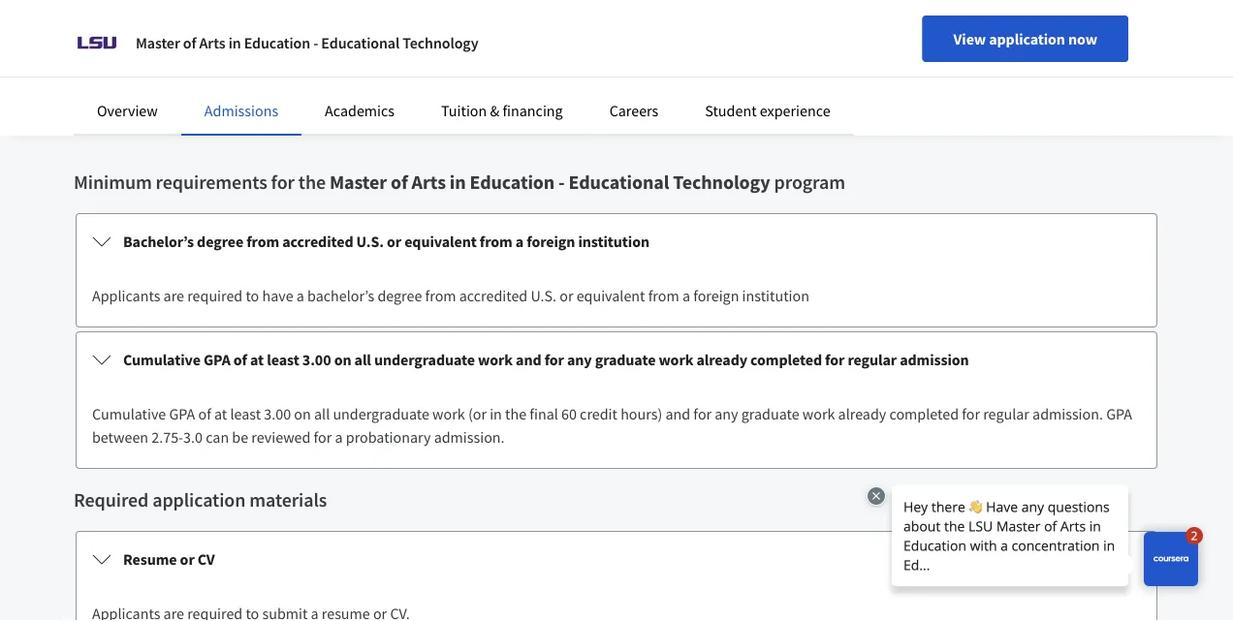 Task type: describe. For each thing, give the bounding box(es) containing it.
all for and
[[354, 350, 371, 369]]

0 vertical spatial technology
[[403, 33, 479, 52]]

final
[[530, 404, 558, 424]]

degree inside dropdown button
[[197, 232, 243, 251]]

already inside dropdown button
[[696, 350, 747, 369]]

from up to in the top of the page
[[246, 232, 279, 251]]

regular inside dropdown button
[[848, 350, 897, 369]]

careers link
[[609, 101, 659, 120]]

and inside cumulative gpa of at least 3.00 on all undergraduate work (or in the final 60 credit hours) and for any graduate work already completed for regular admission.  gpa between 2.75-3.0 can be reviewed for a probationary admission.
[[666, 404, 690, 424]]

and inside dropdown button
[[516, 350, 541, 369]]

1 vertical spatial education
[[470, 170, 555, 194]]

bachelor's degree from accredited u.s. or equivalent from a foreign institution button
[[77, 214, 1157, 269]]

2.75-
[[152, 428, 183, 447]]

at for cumulative gpa of at least 3.00 on all undergraduate work (or in the final 60 credit hours) and for any graduate work already completed for regular admission.  gpa between 2.75-3.0 can be reviewed for a probationary admission.
[[214, 404, 227, 424]]

minimum
[[74, 170, 152, 194]]

tuition & financing link
[[441, 101, 563, 120]]

applicants are required to have a bachelor's degree from accredited u.s. or equivalent from a foreign institution
[[92, 286, 809, 305]]

the inside cumulative gpa of at least 3.00 on all undergraduate work (or in the final 60 credit hours) and for any graduate work already completed for regular admission.  gpa between 2.75-3.0 can be reviewed for a probationary admission.
[[505, 404, 527, 424]]

1 horizontal spatial admission.
[[1033, 404, 1103, 424]]

1 vertical spatial u.s.
[[531, 286, 556, 305]]

between
[[92, 428, 148, 447]]

requirements
[[156, 170, 267, 194]]

are
[[163, 286, 184, 305]]

required
[[187, 286, 243, 305]]

hours)
[[621, 404, 662, 424]]

completed inside dropdown button
[[750, 350, 822, 369]]

(or
[[468, 404, 487, 424]]

regular inside cumulative gpa of at least 3.00 on all undergraduate work (or in the final 60 credit hours) and for any graduate work already completed for regular admission.  gpa between 2.75-3.0 can be reviewed for a probationary admission.
[[983, 404, 1029, 424]]

student experience link
[[705, 101, 830, 120]]

2 horizontal spatial gpa
[[1106, 404, 1132, 424]]

1 vertical spatial degree
[[377, 286, 422, 305]]

application for view
[[989, 29, 1065, 48]]

1 vertical spatial equivalent
[[576, 286, 645, 305]]

of inside cumulative gpa of at least 3.00 on all undergraduate work (or in the final 60 credit hours) and for any graduate work already completed for regular admission.  gpa between 2.75-3.0 can be reviewed for a probationary admission.
[[198, 404, 211, 424]]

gpa for cumulative gpa of at least 3.00 on all undergraduate work (or in the final 60 credit hours) and for any graduate work already completed for regular admission.  gpa between 2.75-3.0 can be reviewed for a probationary admission.
[[169, 404, 195, 424]]

1 horizontal spatial accredited
[[459, 286, 528, 305]]

1 horizontal spatial in
[[450, 170, 466, 194]]

1 horizontal spatial institution
[[742, 286, 809, 305]]

cumulative for cumulative gpa of at least 3.00 on all undergraduate work and for any graduate work already completed for regular admission
[[123, 350, 201, 369]]

careers
[[609, 101, 659, 120]]

materials
[[249, 488, 327, 512]]

u.s. inside dropdown button
[[356, 232, 384, 251]]

1 horizontal spatial arts
[[412, 170, 446, 194]]

view
[[954, 29, 986, 48]]

be
[[232, 428, 248, 447]]

institution inside dropdown button
[[578, 232, 650, 251]]

credit
[[580, 404, 618, 424]]

required application materials
[[74, 488, 327, 512]]

cv
[[198, 550, 215, 569]]

1 vertical spatial technology
[[673, 170, 770, 194]]

3.00 for cumulative gpa of at least 3.00 on all undergraduate work and for any graduate work already completed for regular admission
[[302, 350, 331, 369]]

cumulative for cumulative gpa of at least 3.00 on all undergraduate work (or in the final 60 credit hours) and for any graduate work already completed for regular admission.  gpa between 2.75-3.0 can be reviewed for a probationary admission.
[[92, 404, 166, 424]]

can
[[206, 428, 229, 447]]

at for cumulative gpa of at least 3.00 on all undergraduate work and for any graduate work already completed for regular admission
[[250, 350, 264, 369]]

on for and
[[334, 350, 351, 369]]

0 horizontal spatial educational
[[321, 33, 400, 52]]

view application now button
[[923, 16, 1128, 62]]

view application now
[[954, 29, 1097, 48]]

overview
[[97, 101, 158, 120]]

60
[[561, 404, 577, 424]]

1 horizontal spatial master
[[330, 170, 387, 194]]

0 vertical spatial education
[[244, 33, 310, 52]]

have
[[262, 286, 293, 305]]

3.0
[[183, 428, 203, 447]]

graduate inside cumulative gpa of at least 3.00 on all undergraduate work (or in the final 60 credit hours) and for any graduate work already completed for regular admission.  gpa between 2.75-3.0 can be reviewed for a probationary admission.
[[741, 404, 799, 424]]

now
[[1068, 29, 1097, 48]]

1 horizontal spatial educational
[[569, 170, 669, 194]]

&
[[490, 101, 499, 120]]

undergraduate for and
[[374, 350, 475, 369]]

on for (or
[[294, 404, 311, 424]]

cumulative gpa of at least 3.00 on all undergraduate work and for any graduate work already completed for regular admission button
[[77, 333, 1157, 387]]

2 vertical spatial or
[[180, 550, 195, 569]]

0 horizontal spatial arts
[[199, 33, 225, 52]]

any inside dropdown button
[[567, 350, 592, 369]]

completed inside cumulative gpa of at least 3.00 on all undergraduate work (or in the final 60 credit hours) and for any graduate work already completed for regular admission.  gpa between 2.75-3.0 can be reviewed for a probationary admission.
[[889, 404, 959, 424]]

accredited inside dropdown button
[[282, 232, 353, 251]]

a inside cumulative gpa of at least 3.00 on all undergraduate work (or in the final 60 credit hours) and for any graduate work already completed for regular admission.  gpa between 2.75-3.0 can be reviewed for a probationary admission.
[[335, 428, 343, 447]]

any inside cumulative gpa of at least 3.00 on all undergraduate work (or in the final 60 credit hours) and for any graduate work already completed for regular admission.  gpa between 2.75-3.0 can be reviewed for a probationary admission.
[[715, 404, 738, 424]]

cumulative gpa of at least 3.00 on all undergraduate work and for any graduate work already completed for regular admission
[[123, 350, 969, 369]]

resume or cv button
[[77, 532, 1157, 587]]

gpa for cumulative gpa of at least 3.00 on all undergraduate work and for any graduate work already completed for regular admission
[[204, 350, 230, 369]]



Task type: vqa. For each thing, say whether or not it's contained in the screenshot.
as to the right
no



Task type: locate. For each thing, give the bounding box(es) containing it.
0 horizontal spatial u.s.
[[356, 232, 384, 251]]

0 horizontal spatial graduate
[[595, 350, 656, 369]]

1 horizontal spatial graduate
[[741, 404, 799, 424]]

technology
[[403, 33, 479, 52], [673, 170, 770, 194]]

at inside cumulative gpa of at least 3.00 on all undergraduate work (or in the final 60 credit hours) and for any graduate work already completed for regular admission.  gpa between 2.75-3.0 can be reviewed for a probationary admission.
[[214, 404, 227, 424]]

a down the minimum requirements for the master of arts in education - educational technology program
[[516, 232, 524, 251]]

0 horizontal spatial any
[[567, 350, 592, 369]]

student
[[705, 101, 757, 120]]

any right hours)
[[715, 404, 738, 424]]

0 vertical spatial cumulative
[[123, 350, 201, 369]]

0 vertical spatial foreign
[[527, 232, 575, 251]]

required
[[74, 488, 149, 512]]

of up 3.0
[[198, 404, 211, 424]]

accredited up bachelor's
[[282, 232, 353, 251]]

cumulative down are
[[123, 350, 201, 369]]

1 vertical spatial undergraduate
[[333, 404, 429, 424]]

academics link
[[325, 101, 395, 120]]

already
[[696, 350, 747, 369], [838, 404, 886, 424]]

undergraduate down applicants are required to have a bachelor's degree from accredited u.s. or equivalent from a foreign institution
[[374, 350, 475, 369]]

1 vertical spatial master
[[330, 170, 387, 194]]

any
[[567, 350, 592, 369], [715, 404, 738, 424]]

1 vertical spatial accredited
[[459, 286, 528, 305]]

1 horizontal spatial application
[[989, 29, 1065, 48]]

0 vertical spatial at
[[250, 350, 264, 369]]

educational
[[321, 33, 400, 52], [569, 170, 669, 194]]

in right (or
[[490, 404, 502, 424]]

master
[[136, 33, 180, 52], [330, 170, 387, 194]]

1 vertical spatial or
[[560, 286, 573, 305]]

to
[[246, 286, 259, 305]]

any up 60
[[567, 350, 592, 369]]

of right louisiana state university logo
[[183, 33, 196, 52]]

the down academics link on the top of page
[[298, 170, 326, 194]]

0 vertical spatial completed
[[750, 350, 822, 369]]

foreign
[[527, 232, 575, 251], [693, 286, 739, 305]]

1 vertical spatial graduate
[[741, 404, 799, 424]]

0 vertical spatial equivalent
[[404, 232, 477, 251]]

all inside cumulative gpa of at least 3.00 on all undergraduate work (or in the final 60 credit hours) and for any graduate work already completed for regular admission.  gpa between 2.75-3.0 can be reviewed for a probationary admission.
[[314, 404, 330, 424]]

undergraduate inside dropdown button
[[374, 350, 475, 369]]

master right louisiana state university logo
[[136, 33, 180, 52]]

and up final at the left of page
[[516, 350, 541, 369]]

0 horizontal spatial and
[[516, 350, 541, 369]]

0 vertical spatial accredited
[[282, 232, 353, 251]]

0 vertical spatial already
[[696, 350, 747, 369]]

student experience
[[705, 101, 830, 120]]

0 vertical spatial -
[[313, 33, 318, 52]]

degree up required at the left top
[[197, 232, 243, 251]]

a right have
[[296, 286, 304, 305]]

1 horizontal spatial on
[[334, 350, 351, 369]]

1 horizontal spatial -
[[559, 170, 565, 194]]

0 horizontal spatial all
[[314, 404, 330, 424]]

3.00 for cumulative gpa of at least 3.00 on all undergraduate work (or in the final 60 credit hours) and for any graduate work already completed for regular admission.  gpa between 2.75-3.0 can be reviewed for a probationary admission.
[[264, 404, 291, 424]]

0 vertical spatial educational
[[321, 33, 400, 52]]

0 horizontal spatial or
[[180, 550, 195, 569]]

and
[[516, 350, 541, 369], [666, 404, 690, 424]]

cumulative
[[123, 350, 201, 369], [92, 404, 166, 424]]

1 horizontal spatial any
[[715, 404, 738, 424]]

0 vertical spatial master
[[136, 33, 180, 52]]

3.00 down bachelor's
[[302, 350, 331, 369]]

undergraduate for (or
[[333, 404, 429, 424]]

least inside cumulative gpa of at least 3.00 on all undergraduate work (or in the final 60 credit hours) and for any graduate work already completed for regular admission.  gpa between 2.75-3.0 can be reviewed for a probationary admission.
[[230, 404, 261, 424]]

0 vertical spatial undergraduate
[[374, 350, 475, 369]]

work
[[478, 350, 513, 369], [659, 350, 693, 369], [432, 404, 465, 424], [803, 404, 835, 424]]

completed
[[750, 350, 822, 369], [889, 404, 959, 424]]

undergraduate inside cumulative gpa of at least 3.00 on all undergraduate work (or in the final 60 credit hours) and for any graduate work already completed for regular admission.  gpa between 2.75-3.0 can be reviewed for a probationary admission.
[[333, 404, 429, 424]]

3.00 up the reviewed
[[264, 404, 291, 424]]

equivalent
[[404, 232, 477, 251], [576, 286, 645, 305]]

undergraduate
[[374, 350, 475, 369], [333, 404, 429, 424]]

applicants
[[92, 286, 160, 305]]

experience
[[760, 101, 830, 120]]

all up materials
[[314, 404, 330, 424]]

least inside dropdown button
[[267, 350, 299, 369]]

financing
[[503, 101, 563, 120]]

0 vertical spatial the
[[298, 170, 326, 194]]

tuition
[[441, 101, 487, 120]]

0 horizontal spatial gpa
[[169, 404, 195, 424]]

0 horizontal spatial the
[[298, 170, 326, 194]]

from
[[246, 232, 279, 251], [480, 232, 513, 251], [425, 286, 456, 305], [648, 286, 679, 305]]

on inside cumulative gpa of at least 3.00 on all undergraduate work (or in the final 60 credit hours) and for any graduate work already completed for regular admission.  gpa between 2.75-3.0 can be reviewed for a probationary admission.
[[294, 404, 311, 424]]

a inside dropdown button
[[516, 232, 524, 251]]

1 vertical spatial 3.00
[[264, 404, 291, 424]]

least for cumulative gpa of at least 3.00 on all undergraduate work (or in the final 60 credit hours) and for any graduate work already completed for regular admission.  gpa between 2.75-3.0 can be reviewed for a probationary admission.
[[230, 404, 261, 424]]

minimum requirements for the master of arts in education - educational technology program
[[74, 170, 845, 194]]

u.s. up cumulative gpa of at least 3.00 on all undergraduate work and for any graduate work already completed for regular admission
[[531, 286, 556, 305]]

in inside cumulative gpa of at least 3.00 on all undergraduate work (or in the final 60 credit hours) and for any graduate work already completed for regular admission.  gpa between 2.75-3.0 can be reviewed for a probationary admission.
[[490, 404, 502, 424]]

or left cv in the bottom of the page
[[180, 550, 195, 569]]

and right hours)
[[666, 404, 690, 424]]

1 vertical spatial arts
[[412, 170, 446, 194]]

on
[[334, 350, 351, 369], [294, 404, 311, 424]]

technology down the student on the right top of page
[[673, 170, 770, 194]]

of down to in the top of the page
[[233, 350, 247, 369]]

a
[[516, 232, 524, 251], [296, 286, 304, 305], [682, 286, 690, 305], [335, 428, 343, 447]]

application left now
[[989, 29, 1065, 48]]

1 vertical spatial regular
[[983, 404, 1029, 424]]

2 horizontal spatial in
[[490, 404, 502, 424]]

0 vertical spatial or
[[387, 232, 401, 251]]

technology up tuition
[[403, 33, 479, 52]]

3.00 inside dropdown button
[[302, 350, 331, 369]]

0 vertical spatial 3.00
[[302, 350, 331, 369]]

in down tuition
[[450, 170, 466, 194]]

all down bachelor's
[[354, 350, 371, 369]]

0 vertical spatial all
[[354, 350, 371, 369]]

0 vertical spatial degree
[[197, 232, 243, 251]]

0 horizontal spatial in
[[228, 33, 241, 52]]

of
[[183, 33, 196, 52], [391, 170, 408, 194], [233, 350, 247, 369], [198, 404, 211, 424]]

all for (or
[[314, 404, 330, 424]]

0 vertical spatial in
[[228, 33, 241, 52]]

0 vertical spatial any
[[567, 350, 592, 369]]

arts up 'admissions'
[[199, 33, 225, 52]]

cumulative gpa of at least 3.00 on all undergraduate work (or in the final 60 credit hours) and for any graduate work already completed for regular admission.  gpa between 2.75-3.0 can be reviewed for a probationary admission.
[[92, 404, 1132, 447]]

admissions link
[[204, 101, 278, 120]]

educational up academics
[[321, 33, 400, 52]]

1 horizontal spatial gpa
[[204, 350, 230, 369]]

from down the minimum requirements for the master of arts in education - educational technology program
[[480, 232, 513, 251]]

1 vertical spatial the
[[505, 404, 527, 424]]

0 horizontal spatial master
[[136, 33, 180, 52]]

accredited
[[282, 232, 353, 251], [459, 286, 528, 305]]

1 horizontal spatial already
[[838, 404, 886, 424]]

equivalent inside dropdown button
[[404, 232, 477, 251]]

probationary
[[346, 428, 431, 447]]

2 vertical spatial in
[[490, 404, 502, 424]]

education down tuition & financing link
[[470, 170, 555, 194]]

0 horizontal spatial degree
[[197, 232, 243, 251]]

least for cumulative gpa of at least 3.00 on all undergraduate work and for any graduate work already completed for regular admission
[[267, 350, 299, 369]]

the left final at the left of page
[[505, 404, 527, 424]]

degree
[[197, 232, 243, 251], [377, 286, 422, 305]]

0 horizontal spatial completed
[[750, 350, 822, 369]]

application up cv in the bottom of the page
[[152, 488, 246, 512]]

0 horizontal spatial admission.
[[434, 428, 505, 447]]

in
[[228, 33, 241, 52], [450, 170, 466, 194], [490, 404, 502, 424]]

1 vertical spatial educational
[[569, 170, 669, 194]]

education
[[244, 33, 310, 52], [470, 170, 555, 194]]

3.00
[[302, 350, 331, 369], [264, 404, 291, 424]]

gpa
[[204, 350, 230, 369], [169, 404, 195, 424], [1106, 404, 1132, 424]]

on inside dropdown button
[[334, 350, 351, 369]]

graduate
[[595, 350, 656, 369], [741, 404, 799, 424]]

0 vertical spatial application
[[989, 29, 1065, 48]]

institution
[[578, 232, 650, 251], [742, 286, 809, 305]]

1 horizontal spatial at
[[250, 350, 264, 369]]

at inside dropdown button
[[250, 350, 264, 369]]

0 horizontal spatial equivalent
[[404, 232, 477, 251]]

1 horizontal spatial degree
[[377, 286, 422, 305]]

0 horizontal spatial on
[[294, 404, 311, 424]]

all
[[354, 350, 371, 369], [314, 404, 330, 424]]

1 horizontal spatial 3.00
[[302, 350, 331, 369]]

equivalent down bachelor's degree from accredited u.s. or equivalent from a foreign institution dropdown button
[[576, 286, 645, 305]]

1 horizontal spatial all
[[354, 350, 371, 369]]

1 vertical spatial any
[[715, 404, 738, 424]]

a down bachelor's degree from accredited u.s. or equivalent from a foreign institution dropdown button
[[682, 286, 690, 305]]

tuition & financing
[[441, 101, 563, 120]]

admission
[[900, 350, 969, 369]]

0 vertical spatial least
[[267, 350, 299, 369]]

graduate inside dropdown button
[[595, 350, 656, 369]]

on down bachelor's
[[334, 350, 351, 369]]

2 horizontal spatial or
[[560, 286, 573, 305]]

overview link
[[97, 101, 158, 120]]

0 horizontal spatial foreign
[[527, 232, 575, 251]]

or up cumulative gpa of at least 3.00 on all undergraduate work and for any graduate work already completed for regular admission
[[560, 286, 573, 305]]

3.00 inside cumulative gpa of at least 3.00 on all undergraduate work (or in the final 60 credit hours) and for any graduate work already completed for regular admission.  gpa between 2.75-3.0 can be reviewed for a probationary admission.
[[264, 404, 291, 424]]

all inside dropdown button
[[354, 350, 371, 369]]

1 vertical spatial -
[[559, 170, 565, 194]]

academics
[[325, 101, 395, 120]]

-
[[313, 33, 318, 52], [559, 170, 565, 194]]

program
[[774, 170, 845, 194]]

regular
[[848, 350, 897, 369], [983, 404, 1029, 424]]

0 horizontal spatial technology
[[403, 33, 479, 52]]

at
[[250, 350, 264, 369], [214, 404, 227, 424]]

0 horizontal spatial institution
[[578, 232, 650, 251]]

louisiana state university logo image
[[74, 19, 120, 66]]

1 horizontal spatial equivalent
[[576, 286, 645, 305]]

application
[[989, 29, 1065, 48], [152, 488, 246, 512]]

bachelor's
[[123, 232, 194, 251]]

from down the bachelor's degree from accredited u.s. or equivalent from a foreign institution
[[425, 286, 456, 305]]

admission.
[[1033, 404, 1103, 424], [434, 428, 505, 447]]

1 horizontal spatial u.s.
[[531, 286, 556, 305]]

1 horizontal spatial foreign
[[693, 286, 739, 305]]

0 horizontal spatial -
[[313, 33, 318, 52]]

application inside 'button'
[[989, 29, 1065, 48]]

already inside cumulative gpa of at least 3.00 on all undergraduate work (or in the final 60 credit hours) and for any graduate work already completed for regular admission.  gpa between 2.75-3.0 can be reviewed for a probationary admission.
[[838, 404, 886, 424]]

1 horizontal spatial technology
[[673, 170, 770, 194]]

u.s. up bachelor's
[[356, 232, 384, 251]]

1 vertical spatial foreign
[[693, 286, 739, 305]]

0 vertical spatial and
[[516, 350, 541, 369]]

0 horizontal spatial already
[[696, 350, 747, 369]]

1 vertical spatial at
[[214, 404, 227, 424]]

1 vertical spatial all
[[314, 404, 330, 424]]

at up can
[[214, 404, 227, 424]]

0 vertical spatial regular
[[848, 350, 897, 369]]

1 vertical spatial institution
[[742, 286, 809, 305]]

resume
[[123, 550, 177, 569]]

least down have
[[267, 350, 299, 369]]

cumulative inside dropdown button
[[123, 350, 201, 369]]

1 horizontal spatial education
[[470, 170, 555, 194]]

degree down the bachelor's degree from accredited u.s. or equivalent from a foreign institution
[[377, 286, 422, 305]]

foreign inside dropdown button
[[527, 232, 575, 251]]

1 horizontal spatial and
[[666, 404, 690, 424]]

0 vertical spatial arts
[[199, 33, 225, 52]]

from down bachelor's degree from accredited u.s. or equivalent from a foreign institution dropdown button
[[648, 286, 679, 305]]

in up 'admissions'
[[228, 33, 241, 52]]

reviewed
[[251, 428, 311, 447]]

master up the bachelor's degree from accredited u.s. or equivalent from a foreign institution
[[330, 170, 387, 194]]

the
[[298, 170, 326, 194], [505, 404, 527, 424]]

1 horizontal spatial or
[[387, 232, 401, 251]]

or
[[387, 232, 401, 251], [560, 286, 573, 305], [180, 550, 195, 569]]

undergraduate up probationary
[[333, 404, 429, 424]]

1 vertical spatial already
[[838, 404, 886, 424]]

resume or cv
[[123, 550, 215, 569]]

or up applicants are required to have a bachelor's degree from accredited u.s. or equivalent from a foreign institution
[[387, 232, 401, 251]]

master of arts in education - educational technology
[[136, 33, 479, 52]]

application for required
[[152, 488, 246, 512]]

0 vertical spatial u.s.
[[356, 232, 384, 251]]

0 horizontal spatial education
[[244, 33, 310, 52]]

arts
[[199, 33, 225, 52], [412, 170, 446, 194]]

at down to in the top of the page
[[250, 350, 264, 369]]

admissions
[[204, 101, 278, 120]]

least up be
[[230, 404, 261, 424]]

1 vertical spatial completed
[[889, 404, 959, 424]]

on up the reviewed
[[294, 404, 311, 424]]

1 horizontal spatial the
[[505, 404, 527, 424]]

education up 'admissions'
[[244, 33, 310, 52]]

for
[[271, 170, 295, 194], [544, 350, 564, 369], [825, 350, 845, 369], [694, 404, 712, 424], [962, 404, 980, 424], [314, 428, 332, 447]]

u.s.
[[356, 232, 384, 251], [531, 286, 556, 305]]

bachelor's degree from accredited u.s. or equivalent from a foreign institution
[[123, 232, 650, 251]]

cumulative up between
[[92, 404, 166, 424]]

0 horizontal spatial application
[[152, 488, 246, 512]]

0 vertical spatial institution
[[578, 232, 650, 251]]

of inside dropdown button
[[233, 350, 247, 369]]

least
[[267, 350, 299, 369], [230, 404, 261, 424]]

gpa inside cumulative gpa of at least 3.00 on all undergraduate work and for any graduate work already completed for regular admission dropdown button
[[204, 350, 230, 369]]

arts up the bachelor's degree from accredited u.s. or equivalent from a foreign institution
[[412, 170, 446, 194]]

educational up bachelor's degree from accredited u.s. or equivalent from a foreign institution dropdown button
[[569, 170, 669, 194]]

accredited up cumulative gpa of at least 3.00 on all undergraduate work and for any graduate work already completed for regular admission
[[459, 286, 528, 305]]

of up the bachelor's degree from accredited u.s. or equivalent from a foreign institution
[[391, 170, 408, 194]]

1 horizontal spatial least
[[267, 350, 299, 369]]

cumulative inside cumulative gpa of at least 3.00 on all undergraduate work (or in the final 60 credit hours) and for any graduate work already completed for regular admission.  gpa between 2.75-3.0 can be reviewed for a probationary admission.
[[92, 404, 166, 424]]

a left probationary
[[335, 428, 343, 447]]

equivalent up applicants are required to have a bachelor's degree from accredited u.s. or equivalent from a foreign institution
[[404, 232, 477, 251]]

bachelor's
[[307, 286, 374, 305]]



